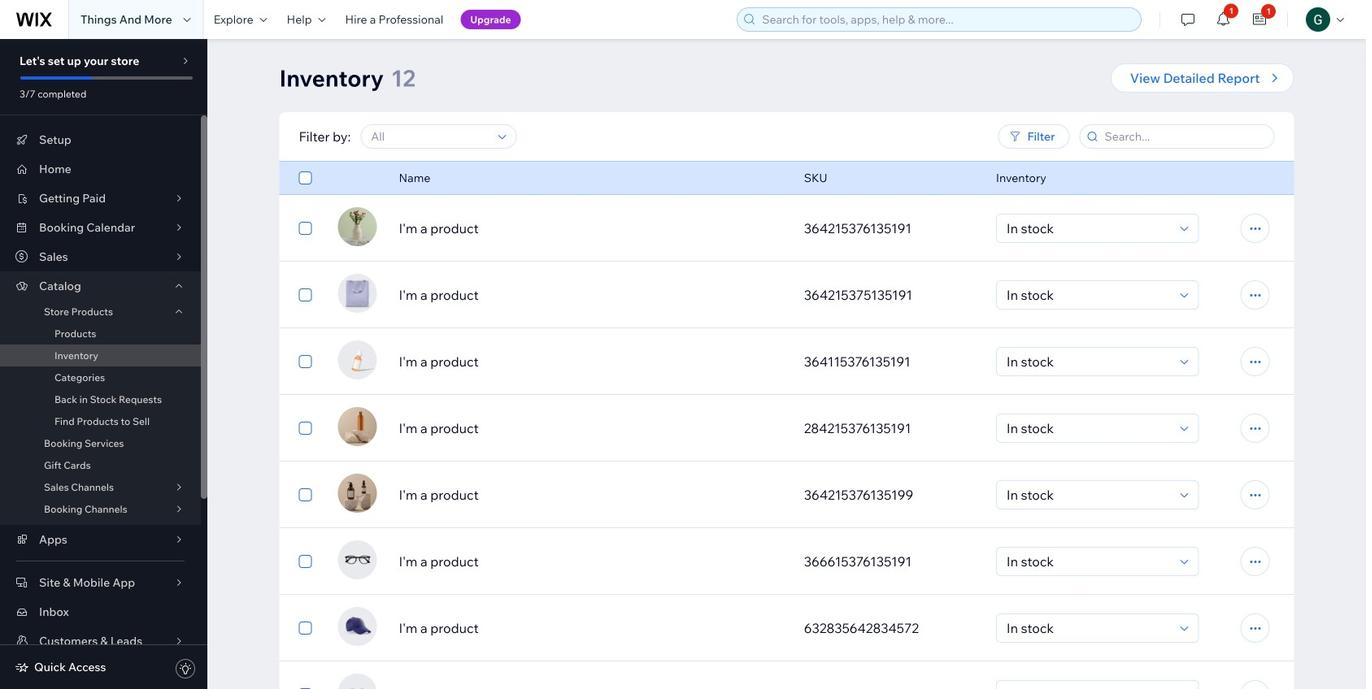 Task type: vqa. For each thing, say whether or not it's contained in the screenshot.
first Select field from the bottom of the page
no



Task type: describe. For each thing, give the bounding box(es) containing it.
2 select field from the top
[[1002, 281, 1175, 309]]

4 select field from the top
[[1002, 415, 1175, 442]]

Search... field
[[1100, 125, 1269, 148]]

3 select field from the top
[[1002, 348, 1175, 376]]

sidebar element
[[0, 39, 207, 690]]

Search for tools, apps, help & more... field
[[757, 8, 1136, 31]]



Task type: locate. For each thing, give the bounding box(es) containing it.
1 select field from the top
[[1002, 215, 1175, 242]]

7 select field from the top
[[1002, 615, 1175, 642]]

Select field
[[1002, 215, 1175, 242], [1002, 281, 1175, 309], [1002, 348, 1175, 376], [1002, 415, 1175, 442], [1002, 481, 1175, 509], [1002, 548, 1175, 576], [1002, 615, 1175, 642], [1002, 681, 1175, 690]]

None checkbox
[[299, 168, 312, 188], [299, 285, 312, 305], [299, 419, 312, 438], [299, 168, 312, 188], [299, 285, 312, 305], [299, 419, 312, 438]]

None checkbox
[[299, 219, 312, 238], [299, 352, 312, 372], [299, 485, 312, 505], [299, 552, 312, 572], [299, 619, 312, 638], [299, 685, 312, 690], [299, 219, 312, 238], [299, 352, 312, 372], [299, 485, 312, 505], [299, 552, 312, 572], [299, 619, 312, 638], [299, 685, 312, 690]]

6 select field from the top
[[1002, 548, 1175, 576]]

8 select field from the top
[[1002, 681, 1175, 690]]

All field
[[366, 125, 493, 148]]

5 select field from the top
[[1002, 481, 1175, 509]]



